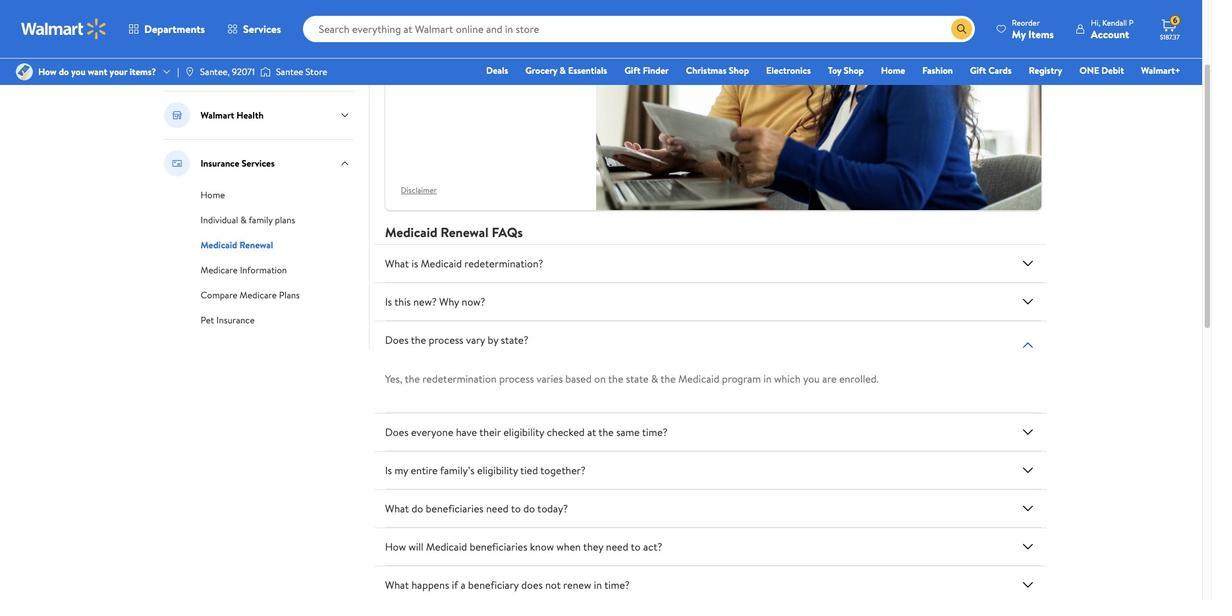 Task type: describe. For each thing, give the bounding box(es) containing it.
is for is my entire family's eligibility tied together?
[[385, 464, 392, 478]]

0 vertical spatial need
[[486, 502, 509, 516]]

find your state medicaid agency
[[412, 64, 542, 77]]

what happens if a beneficiary does not renew in time?
[[385, 578, 630, 593]]

same
[[617, 425, 640, 440]]

& for essentials
[[560, 64, 566, 77]]

walmart insurance services image
[[164, 150, 190, 177]]

disclaimer
[[401, 185, 437, 196]]

search icon image
[[957, 24, 968, 34]]

does for does everyone have their eligibility checked at the same time?
[[385, 425, 409, 440]]

eligibility for tied
[[477, 464, 518, 478]]

medicaid renewal
[[201, 239, 273, 252]]

debit
[[1102, 64, 1125, 77]]

pet insurance link
[[201, 312, 255, 327]]

gift finder link
[[619, 63, 675, 78]]

does for does the process vary by state?
[[385, 333, 409, 348]]

0 horizontal spatial your
[[110, 65, 127, 78]]

will
[[409, 540, 424, 555]]

compare
[[201, 289, 238, 302]]

faqs
[[492, 224, 523, 241]]

family's
[[440, 464, 475, 478]]

medicare information link
[[201, 262, 287, 277]]

what for what is medicaid redetermination?
[[385, 257, 409, 271]]

vary
[[466, 333, 485, 348]]

0 horizontal spatial medicare
[[201, 264, 238, 277]]

is for is this new? why now?
[[385, 295, 392, 309]]

reorder my items
[[1012, 17, 1055, 41]]

now?
[[462, 295, 486, 309]]

impact
[[401, 35, 432, 49]]

disclaimer button
[[401, 185, 437, 196]]

0 horizontal spatial you
[[71, 65, 86, 78]]

shop for toy shop
[[844, 64, 864, 77]]

christmas
[[686, 64, 727, 77]]

0 vertical spatial insurance
[[201, 157, 239, 170]]

family
[[249, 214, 273, 227]]

store
[[306, 65, 327, 78]]

services button
[[216, 13, 292, 45]]

new?
[[414, 295, 437, 309]]

their
[[480, 425, 501, 440]]

6 $187.37
[[1161, 15, 1180, 42]]

redetermination?
[[465, 257, 544, 271]]

medicaid down individual
[[201, 239, 237, 252]]

entire
[[411, 464, 438, 478]]

2 horizontal spatial &
[[652, 372, 659, 386]]

hi,
[[1091, 17, 1101, 28]]

pet
[[201, 314, 214, 327]]

does everyone have their eligibility checked at the same time?
[[385, 425, 668, 440]]

individual
[[201, 214, 238, 227]]

how will medicaid beneficiaries know when they need to act? image
[[1021, 539, 1036, 555]]

my
[[395, 464, 408, 478]]

essentials
[[568, 64, 608, 77]]

medicaid right is
[[421, 257, 462, 271]]

0 horizontal spatial state
[[452, 64, 472, 77]]

gift finder
[[625, 64, 669, 77]]

renewal
[[459, 20, 495, 35]]

christmas shop link
[[680, 63, 755, 78]]

vision center
[[201, 61, 256, 74]]

what do beneficiaries need to do today?
[[385, 502, 568, 516]]

grocery & essentials
[[526, 64, 608, 77]]

vision
[[201, 61, 225, 74]]

they
[[584, 540, 604, 555]]

what for what happens if a beneficiary does not renew in time?
[[385, 578, 409, 593]]

1 vertical spatial home link
[[201, 187, 225, 202]]

may
[[535, 20, 553, 35]]

what is medicaid redetermination?
[[385, 257, 544, 271]]

based
[[566, 372, 592, 386]]

hi, kendall p account
[[1091, 17, 1134, 41]]

does the process vary by state? image
[[1021, 338, 1036, 354]]

walmart image
[[21, 18, 107, 40]]

how
[[420, 20, 439, 35]]

information
[[240, 264, 287, 277]]

checked
[[547, 425, 585, 440]]

1 horizontal spatial home
[[882, 64, 906, 77]]

0 vertical spatial to
[[511, 502, 521, 516]]

yes, the redetermination process varies based on the state & the medicaid program in which you are enrolled.
[[385, 372, 879, 386]]

is this new? why now? image
[[1021, 294, 1036, 310]]

have
[[456, 425, 477, 440]]

shop for christmas shop
[[729, 64, 749, 77]]

pharmacy image
[[164, 6, 190, 32]]

& for family
[[241, 214, 247, 227]]

medicare information
[[201, 264, 287, 277]]

happens
[[412, 578, 449, 593]]

grocery
[[526, 64, 558, 77]]

1 vertical spatial process
[[429, 333, 464, 348]]

does everyone have their eligibility checked at the same time? image
[[1021, 425, 1036, 441]]

how do you want your items?
[[38, 65, 156, 78]]

the inside see how the renewal process may impact benefits.
[[442, 20, 457, 35]]

1 vertical spatial to
[[631, 540, 641, 555]]

program
[[722, 372, 761, 386]]

on
[[595, 372, 606, 386]]

medicaid right will
[[426, 540, 467, 555]]

medicaid renewal link
[[201, 237, 273, 252]]

insurance services
[[201, 157, 275, 170]]

know
[[530, 540, 554, 555]]

plans
[[279, 289, 300, 302]]

does the process vary by state?
[[385, 333, 529, 348]]

medicaid left agency
[[474, 64, 511, 77]]

when
[[557, 540, 581, 555]]

everyone
[[411, 425, 454, 440]]

kendall
[[1103, 17, 1128, 28]]

6
[[1174, 15, 1178, 26]]

which
[[775, 372, 801, 386]]

gift for gift cards
[[971, 64, 987, 77]]



Task type: vqa. For each thing, say whether or not it's contained in the screenshot.
state to the left
yes



Task type: locate. For each thing, give the bounding box(es) containing it.
why
[[439, 295, 459, 309]]

2 shop from the left
[[844, 64, 864, 77]]

process left varies
[[499, 372, 534, 386]]

reorder
[[1012, 17, 1040, 28]]

eligibility for checked
[[504, 425, 545, 440]]

varies
[[537, 372, 563, 386]]

0 horizontal spatial home link
[[201, 187, 225, 202]]

what down my on the bottom left of the page
[[385, 502, 409, 516]]

in right renew on the left bottom
[[594, 578, 602, 593]]

home link left fashion
[[876, 63, 912, 78]]

renewal up what is medicaid redetermination?
[[441, 224, 489, 241]]

2 what from the top
[[385, 502, 409, 516]]

services down health
[[242, 157, 275, 170]]

what
[[385, 257, 409, 271], [385, 502, 409, 516], [385, 578, 409, 593]]

1 vertical spatial home
[[201, 189, 225, 202]]

you left are
[[804, 372, 820, 386]]

0 horizontal spatial  image
[[16, 63, 33, 80]]

renewal down family
[[240, 239, 273, 252]]

is left my on the bottom left of the page
[[385, 464, 392, 478]]

walmart health image
[[164, 102, 190, 129]]

walmart+ link
[[1136, 63, 1187, 78]]

1 what from the top
[[385, 257, 409, 271]]

1 vertical spatial insurance
[[217, 314, 255, 327]]

toy
[[829, 64, 842, 77]]

time?
[[642, 425, 668, 440], [605, 578, 630, 593]]

to
[[511, 502, 521, 516], [631, 540, 641, 555]]

time? right renew on the left bottom
[[605, 578, 630, 593]]

one debit
[[1080, 64, 1125, 77]]

do for what
[[412, 502, 423, 516]]

home left fashion
[[882, 64, 906, 77]]

1 vertical spatial &
[[241, 214, 247, 227]]

electronics link
[[761, 63, 817, 78]]

health
[[237, 109, 264, 122]]

center
[[228, 61, 256, 74]]

beneficiaries down family's
[[426, 502, 484, 516]]

0 horizontal spatial shop
[[729, 64, 749, 77]]

1 vertical spatial what
[[385, 502, 409, 516]]

1 horizontal spatial state
[[626, 372, 649, 386]]

want
[[88, 65, 107, 78]]

deals link
[[480, 63, 514, 78]]

 image
[[16, 63, 33, 80], [260, 65, 271, 78]]

1 horizontal spatial you
[[804, 372, 820, 386]]

not
[[546, 578, 561, 593]]

is my entire family's eligibility tied together?
[[385, 464, 586, 478]]

2 is from the top
[[385, 464, 392, 478]]

gift left finder
[[625, 64, 641, 77]]

need down is my entire family's eligibility tied together?
[[486, 502, 509, 516]]

to left act?
[[631, 540, 641, 555]]

renewal for medicaid renewal faqs
[[441, 224, 489, 241]]

your
[[432, 64, 449, 77], [110, 65, 127, 78]]

beneficiaries
[[426, 502, 484, 516], [470, 540, 528, 555]]

home up individual
[[201, 189, 225, 202]]

1 horizontal spatial shop
[[844, 64, 864, 77]]

cards
[[989, 64, 1012, 77]]

need right they
[[606, 540, 629, 555]]

is my entire family's eligibility tied together? image
[[1021, 463, 1036, 479]]

do for how
[[59, 65, 69, 78]]

1 horizontal spatial in
[[764, 372, 772, 386]]

$187.37
[[1161, 32, 1180, 42]]

0 vertical spatial how
[[38, 65, 57, 78]]

finder
[[643, 64, 669, 77]]

agency
[[513, 64, 542, 77]]

how left will
[[385, 540, 406, 555]]

walmart+
[[1142, 64, 1181, 77]]

walmart health
[[201, 109, 264, 122]]

medicaid
[[474, 64, 511, 77], [385, 224, 438, 241], [201, 239, 237, 252], [421, 257, 462, 271], [679, 372, 720, 386], [426, 540, 467, 555]]

in left which
[[764, 372, 772, 386]]

my
[[1012, 27, 1026, 41]]

does left everyone
[[385, 425, 409, 440]]

medicare up the compare
[[201, 264, 238, 277]]

santee
[[276, 65, 303, 78]]

how
[[38, 65, 57, 78], [385, 540, 406, 555]]

what do beneficiaries need to do today? image
[[1021, 501, 1036, 517]]

tied
[[521, 464, 538, 478]]

together?
[[541, 464, 586, 478]]

0 horizontal spatial to
[[511, 502, 521, 516]]

2 vertical spatial &
[[652, 372, 659, 386]]

1 vertical spatial medicare
[[240, 289, 277, 302]]

medicaid up is
[[385, 224, 438, 241]]

1 vertical spatial does
[[385, 425, 409, 440]]

vision center image
[[164, 54, 190, 80]]

compare medicare plans link
[[201, 287, 300, 302]]

0 horizontal spatial gift
[[625, 64, 641, 77]]

enrolled.
[[840, 372, 879, 386]]

1 horizontal spatial gift
[[971, 64, 987, 77]]

today?
[[538, 502, 568, 516]]

 image right 92071
[[260, 65, 271, 78]]

1 horizontal spatial to
[[631, 540, 641, 555]]

0 vertical spatial time?
[[642, 425, 668, 440]]

process inside see how the renewal process may impact benefits.
[[497, 20, 532, 35]]

1 horizontal spatial medicare
[[240, 289, 277, 302]]

0 vertical spatial &
[[560, 64, 566, 77]]

0 vertical spatial home link
[[876, 63, 912, 78]]

0 horizontal spatial home
[[201, 189, 225, 202]]

eligibility right their
[[504, 425, 545, 440]]

1 vertical spatial beneficiaries
[[470, 540, 528, 555]]

0 vertical spatial state
[[452, 64, 472, 77]]

1 gift from the left
[[625, 64, 641, 77]]

1 vertical spatial you
[[804, 372, 820, 386]]

what happens if a beneficiary does not renew in time? image
[[1021, 578, 1036, 593]]

0 vertical spatial home
[[882, 64, 906, 77]]

1 shop from the left
[[729, 64, 749, 77]]

do left today? on the left bottom of the page
[[524, 502, 535, 516]]

what for what do beneficiaries need to do today?
[[385, 502, 409, 516]]

1 vertical spatial eligibility
[[477, 464, 518, 478]]

walmart
[[201, 109, 234, 122]]

0 vertical spatial medicare
[[201, 264, 238, 277]]

renewal for medicaid renewal
[[240, 239, 273, 252]]

santee,
[[200, 65, 230, 78]]

0 vertical spatial process
[[497, 20, 532, 35]]

shop right christmas
[[729, 64, 749, 77]]

0 horizontal spatial time?
[[605, 578, 630, 593]]

1 horizontal spatial your
[[432, 64, 449, 77]]

p
[[1130, 17, 1134, 28]]

0 vertical spatial you
[[71, 65, 86, 78]]

how down walmart image
[[38, 65, 57, 78]]

state right on
[[626, 372, 649, 386]]

act?
[[644, 540, 663, 555]]

Search search field
[[303, 16, 976, 42]]

0 horizontal spatial need
[[486, 502, 509, 516]]

0 horizontal spatial in
[[594, 578, 602, 593]]

this
[[395, 295, 411, 309]]

services inside dropdown button
[[243, 22, 281, 36]]

eligibility left 'tied'
[[477, 464, 518, 478]]

Walmart Site-Wide search field
[[303, 16, 976, 42]]

one debit link
[[1074, 63, 1131, 78]]

time? for does everyone have their eligibility checked at the same time?
[[642, 425, 668, 440]]

1 horizontal spatial need
[[606, 540, 629, 555]]

2 horizontal spatial do
[[524, 502, 535, 516]]

renewal
[[441, 224, 489, 241], [240, 239, 273, 252]]

insurance inside pet insurance link
[[217, 314, 255, 327]]

2 gift from the left
[[971, 64, 987, 77]]

home link up individual
[[201, 187, 225, 202]]

0 horizontal spatial renewal
[[240, 239, 273, 252]]

home
[[882, 64, 906, 77], [201, 189, 225, 202]]

benefits.
[[435, 35, 474, 49]]

individual & family plans link
[[201, 212, 295, 227]]

items
[[1029, 27, 1055, 41]]

1 vertical spatial state
[[626, 372, 649, 386]]

how will medicaid beneficiaries know when they need to act?
[[385, 540, 663, 555]]

see how the renewal process may impact benefits.
[[401, 20, 553, 49]]

0 horizontal spatial &
[[241, 214, 247, 227]]

1 horizontal spatial do
[[412, 502, 423, 516]]

see
[[401, 20, 418, 35]]

how for how do you want your items?
[[38, 65, 57, 78]]

shop right toy
[[844, 64, 864, 77]]

0 vertical spatial eligibility
[[504, 425, 545, 440]]

state?
[[501, 333, 529, 348]]

gift cards
[[971, 64, 1012, 77]]

does down this
[[385, 333, 409, 348]]

a
[[461, 578, 466, 593]]

1 vertical spatial time?
[[605, 578, 630, 593]]

how for how will medicaid beneficiaries know when they need to act?
[[385, 540, 406, 555]]

your right find
[[432, 64, 449, 77]]

1 horizontal spatial  image
[[260, 65, 271, 78]]

what is medicaid redetermination? image
[[1021, 256, 1036, 272]]

are
[[823, 372, 837, 386]]

do up will
[[412, 502, 423, 516]]

time? right same
[[642, 425, 668, 440]]

is left this
[[385, 295, 392, 309]]

yes,
[[385, 372, 403, 386]]

0 horizontal spatial do
[[59, 65, 69, 78]]

1 vertical spatial is
[[385, 464, 392, 478]]

1 horizontal spatial home link
[[876, 63, 912, 78]]

fashion link
[[917, 63, 959, 78]]

insurance right walmart insurance services icon
[[201, 157, 239, 170]]

one
[[1080, 64, 1100, 77]]

services right "pharmacy"
[[243, 22, 281, 36]]

gift cards link
[[965, 63, 1018, 78]]

do left the want
[[59, 65, 69, 78]]

state down benefits.
[[452, 64, 472, 77]]

compare medicare plans
[[201, 289, 300, 302]]

1 horizontal spatial how
[[385, 540, 406, 555]]

0 vertical spatial does
[[385, 333, 409, 348]]

your right the want
[[110, 65, 127, 78]]

gift for gift finder
[[625, 64, 641, 77]]

departments button
[[117, 13, 216, 45]]

 image for santee store
[[260, 65, 271, 78]]

shop inside 'link'
[[844, 64, 864, 77]]

process left vary
[[429, 333, 464, 348]]

2 vertical spatial process
[[499, 372, 534, 386]]

& right 'grocery'
[[560, 64, 566, 77]]

pharmacy
[[201, 13, 240, 26]]

1 does from the top
[[385, 333, 409, 348]]

if
[[452, 578, 458, 593]]

1 is from the top
[[385, 295, 392, 309]]

gift left cards
[[971, 64, 987, 77]]

to left today? on the left bottom of the page
[[511, 502, 521, 516]]

1 vertical spatial how
[[385, 540, 406, 555]]

2 vertical spatial what
[[385, 578, 409, 593]]

time? for what happens if a beneficiary does not renew in time?
[[605, 578, 630, 593]]

insurance right pet
[[217, 314, 255, 327]]

 image for how do you want your items?
[[16, 63, 33, 80]]

beneficiary
[[468, 578, 519, 593]]

is this new? why now?
[[385, 295, 486, 309]]

1 vertical spatial services
[[242, 157, 275, 170]]

& right on
[[652, 372, 659, 386]]

1 horizontal spatial time?
[[642, 425, 668, 440]]

items?
[[130, 65, 156, 78]]

plans
[[275, 214, 295, 227]]

0 vertical spatial what
[[385, 257, 409, 271]]

0 vertical spatial in
[[764, 372, 772, 386]]

1 horizontal spatial renewal
[[441, 224, 489, 241]]

individual & family plans
[[201, 214, 295, 227]]

registry
[[1029, 64, 1063, 77]]

electronics
[[767, 64, 811, 77]]

by
[[488, 333, 499, 348]]

beneficiaries up beneficiary
[[470, 540, 528, 555]]

 image down walmart image
[[16, 63, 33, 80]]

2 does from the top
[[385, 425, 409, 440]]

1 vertical spatial in
[[594, 578, 602, 593]]

0 vertical spatial is
[[385, 295, 392, 309]]

find
[[412, 64, 429, 77]]

0 horizontal spatial how
[[38, 65, 57, 78]]

what left "happens"
[[385, 578, 409, 593]]

0 vertical spatial beneficiaries
[[426, 502, 484, 516]]

medicare down 'information'
[[240, 289, 277, 302]]

& left family
[[241, 214, 247, 227]]

medicaid left program
[[679, 372, 720, 386]]

what left is
[[385, 257, 409, 271]]

3 what from the top
[[385, 578, 409, 593]]

redetermination
[[423, 372, 497, 386]]

you left the want
[[71, 65, 86, 78]]

1 horizontal spatial &
[[560, 64, 566, 77]]

the
[[442, 20, 457, 35], [411, 333, 426, 348], [405, 372, 420, 386], [609, 372, 624, 386], [661, 372, 676, 386], [599, 425, 614, 440]]

deals
[[486, 64, 508, 77]]

you
[[71, 65, 86, 78], [804, 372, 820, 386]]

fashion
[[923, 64, 953, 77]]

0 vertical spatial services
[[243, 22, 281, 36]]

is
[[412, 257, 418, 271]]

 image
[[184, 67, 195, 77]]

process left may
[[497, 20, 532, 35]]

1 vertical spatial need
[[606, 540, 629, 555]]

santee store
[[276, 65, 327, 78]]

eligibility
[[504, 425, 545, 440], [477, 464, 518, 478]]

medicare
[[201, 264, 238, 277], [240, 289, 277, 302]]



